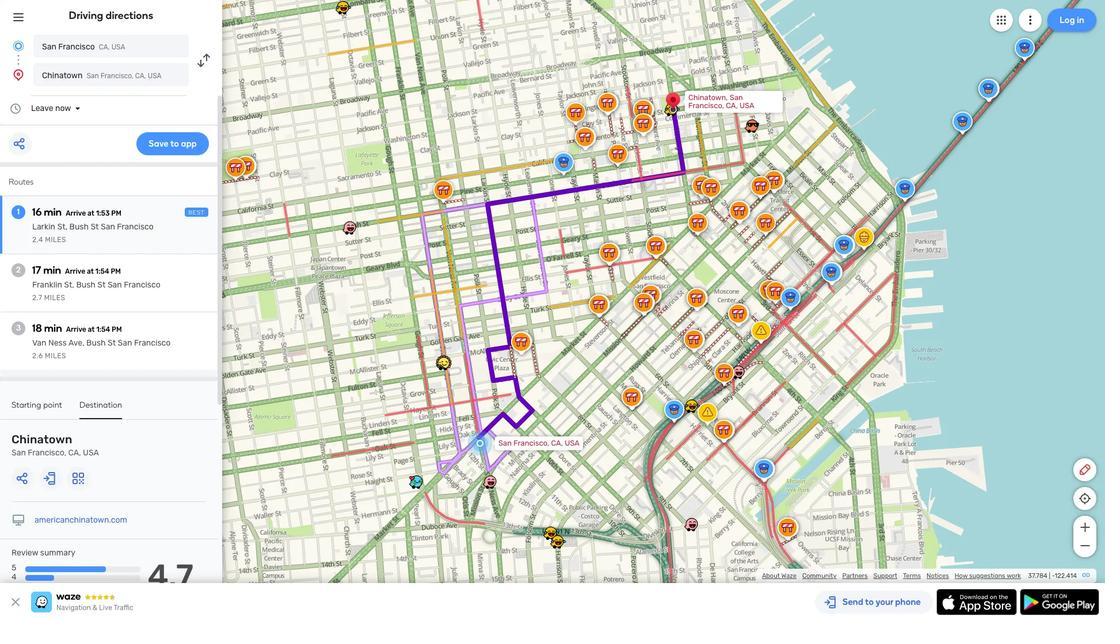 Task type: describe. For each thing, give the bounding box(es) containing it.
navigation & live traffic
[[56, 604, 133, 612]]

san inside 'van ness ave, bush st san francisco 2.6 miles'
[[118, 338, 132, 348]]

point
[[43, 401, 62, 410]]

1:54 for 17 min
[[95, 268, 109, 276]]

16
[[32, 206, 42, 219]]

zoom out image
[[1078, 539, 1092, 553]]

current location image
[[12, 39, 25, 53]]

miles for 16 min
[[45, 236, 66, 244]]

2.4
[[32, 236, 43, 244]]

destination
[[79, 401, 122, 410]]

2
[[16, 265, 21, 275]]

driving
[[69, 9, 103, 22]]

ca, inside san francisco ca, usa
[[99, 43, 110, 51]]

summary
[[40, 548, 75, 558]]

x image
[[9, 596, 22, 609]]

larkin st, bush st san francisco 2.4 miles
[[32, 222, 154, 244]]

min for 16 min
[[44, 206, 62, 219]]

leave now
[[31, 104, 71, 113]]

|
[[1049, 573, 1050, 580]]

1:53
[[96, 209, 110, 218]]

san inside franklin st, bush st san francisco 2.7 miles
[[108, 280, 122, 290]]

francisco inside 'van ness ave, bush st san francisco 2.6 miles'
[[134, 338, 171, 348]]

37.784 | -122.414
[[1028, 573, 1077, 580]]

computer image
[[12, 514, 25, 528]]

link image
[[1081, 571, 1091, 580]]

at for 16 min
[[87, 209, 94, 218]]

ness
[[48, 338, 67, 348]]

at for 18 min
[[88, 326, 95, 334]]

arrive for 17 min
[[65, 268, 85, 276]]

starting point button
[[12, 401, 62, 418]]

ca, inside "chinatown, san francisco, ca, usa"
[[726, 101, 738, 110]]

traffic
[[114, 604, 133, 612]]

-
[[1052, 573, 1055, 580]]

122.414
[[1055, 573, 1077, 580]]

san francisco, ca, usa
[[498, 439, 580, 448]]

about
[[762, 573, 780, 580]]

2.6
[[32, 352, 43, 360]]

st, for 17 min
[[64, 280, 74, 290]]

st, for 16 min
[[57, 222, 67, 232]]

terms
[[903, 573, 921, 580]]

0 vertical spatial 3
[[16, 323, 21, 333]]

leave
[[31, 104, 53, 113]]

location image
[[12, 68, 25, 82]]

st inside 'van ness ave, bush st san francisco 2.6 miles'
[[108, 338, 116, 348]]

support link
[[873, 573, 897, 580]]

17
[[32, 264, 41, 277]]

community link
[[802, 573, 837, 580]]

routes
[[9, 177, 34, 187]]

5 4 3
[[12, 564, 17, 592]]

live
[[99, 604, 112, 612]]

francisco inside franklin st, bush st san francisco 2.7 miles
[[124, 280, 160, 290]]

pm for 16 min
[[111, 209, 121, 218]]

franklin
[[32, 280, 62, 290]]

pm for 18 min
[[112, 326, 122, 334]]

chinatown inside chinatown san francisco, ca, usa
[[12, 433, 72, 447]]

van
[[32, 338, 46, 348]]

community
[[802, 573, 837, 580]]

4
[[12, 573, 17, 583]]

navigation
[[56, 604, 91, 612]]

pencil image
[[1078, 463, 1092, 477]]

3 inside 5 4 3
[[12, 582, 16, 592]]

chinatown,
[[688, 93, 728, 102]]

bush inside 'van ness ave, bush st san francisco 2.6 miles'
[[86, 338, 106, 348]]

notices
[[927, 573, 949, 580]]

1
[[17, 207, 20, 217]]

1:54 for 18 min
[[96, 326, 110, 334]]

bush for 16 min
[[69, 222, 89, 232]]

miles for 17 min
[[44, 294, 65, 302]]

1 vertical spatial chinatown san francisco, ca, usa
[[12, 433, 99, 458]]

waze
[[781, 573, 797, 580]]

americanchinatown.com link
[[35, 516, 127, 525]]



Task type: vqa. For each thing, say whether or not it's contained in the screenshot.
the topmost Portland Or, Usa
no



Task type: locate. For each thing, give the bounding box(es) containing it.
at up 'van ness ave, bush st san francisco 2.6 miles'
[[88, 326, 95, 334]]

review summary
[[12, 548, 75, 558]]

0 vertical spatial chinatown
[[42, 71, 83, 81]]

chinatown san francisco, ca, usa
[[42, 71, 161, 81], [12, 433, 99, 458]]

18
[[32, 322, 42, 335]]

arrive up "ave,"
[[66, 326, 86, 334]]

support
[[873, 573, 897, 580]]

1 vertical spatial min
[[43, 264, 61, 277]]

san
[[42, 42, 56, 52], [87, 72, 99, 80], [730, 93, 743, 102], [101, 222, 115, 232], [108, 280, 122, 290], [118, 338, 132, 348], [498, 439, 512, 448], [12, 448, 26, 458]]

at up franklin st, bush st san francisco 2.7 miles
[[87, 268, 94, 276]]

at left 1:53
[[87, 209, 94, 218]]

miles down franklin
[[44, 294, 65, 302]]

pm inside 17 min arrive at 1:54 pm
[[111, 268, 121, 276]]

st
[[91, 222, 99, 232], [97, 280, 106, 290], [108, 338, 116, 348]]

miles inside larkin st, bush st san francisco 2.4 miles
[[45, 236, 66, 244]]

0 vertical spatial at
[[87, 209, 94, 218]]

bush down 17 min arrive at 1:54 pm at the left
[[76, 280, 95, 290]]

arrive inside 18 min arrive at 1:54 pm
[[66, 326, 86, 334]]

how suggestions work link
[[955, 573, 1021, 580]]

1 vertical spatial pm
[[111, 268, 121, 276]]

chinatown up the now
[[42, 71, 83, 81]]

st for 17 min
[[97, 280, 106, 290]]

&
[[93, 604, 97, 612]]

chinatown, san francisco, ca, usa
[[688, 93, 754, 110]]

usa inside san francisco ca, usa
[[111, 43, 125, 51]]

usa
[[111, 43, 125, 51], [148, 72, 161, 80], [739, 101, 754, 110], [565, 439, 580, 448], [83, 448, 99, 458]]

at inside 16 min arrive at 1:53 pm
[[87, 209, 94, 218]]

st, inside larkin st, bush st san francisco 2.4 miles
[[57, 222, 67, 232]]

0 vertical spatial st,
[[57, 222, 67, 232]]

17 min arrive at 1:54 pm
[[32, 264, 121, 277]]

16 min arrive at 1:53 pm
[[32, 206, 121, 219]]

pm for 17 min
[[111, 268, 121, 276]]

van ness ave, bush st san francisco 2.6 miles
[[32, 338, 171, 360]]

suggestions
[[969, 573, 1005, 580]]

1 vertical spatial at
[[87, 268, 94, 276]]

st, down 17 min arrive at 1:54 pm at the left
[[64, 280, 74, 290]]

0 vertical spatial miles
[[45, 236, 66, 244]]

arrive
[[66, 209, 86, 218], [65, 268, 85, 276], [66, 326, 86, 334]]

2 vertical spatial min
[[44, 322, 62, 335]]

now
[[55, 104, 71, 113]]

driving directions
[[69, 9, 153, 22]]

how
[[955, 573, 968, 580]]

st for 16 min
[[91, 222, 99, 232]]

min for 18 min
[[44, 322, 62, 335]]

zoom in image
[[1078, 521, 1092, 535]]

1 vertical spatial st,
[[64, 280, 74, 290]]

francisco inside larkin st, bush st san francisco 2.4 miles
[[117, 222, 154, 232]]

work
[[1007, 573, 1021, 580]]

pm up franklin st, bush st san francisco 2.7 miles
[[111, 268, 121, 276]]

0 vertical spatial min
[[44, 206, 62, 219]]

0 vertical spatial st
[[91, 222, 99, 232]]

franklin st, bush st san francisco 2.7 miles
[[32, 280, 160, 302]]

37.784
[[1028, 573, 1047, 580]]

about waze community partners support terms notices how suggestions work
[[762, 573, 1021, 580]]

1 vertical spatial 1:54
[[96, 326, 110, 334]]

at
[[87, 209, 94, 218], [87, 268, 94, 276], [88, 326, 95, 334]]

arrive for 18 min
[[66, 326, 86, 334]]

directions
[[106, 9, 153, 22]]

partners
[[842, 573, 868, 580]]

chinatown
[[42, 71, 83, 81], [12, 433, 72, 447]]

pm inside 16 min arrive at 1:53 pm
[[111, 209, 121, 218]]

st,
[[57, 222, 67, 232], [64, 280, 74, 290]]

pm
[[111, 209, 121, 218], [111, 268, 121, 276], [112, 326, 122, 334]]

st inside franklin st, bush st san francisco 2.7 miles
[[97, 280, 106, 290]]

miles inside franklin st, bush st san francisco 2.7 miles
[[44, 294, 65, 302]]

miles inside 'van ness ave, bush st san francisco 2.6 miles'
[[45, 352, 66, 360]]

min up ness
[[44, 322, 62, 335]]

bush right "ave,"
[[86, 338, 106, 348]]

arrive up larkin st, bush st san francisco 2.4 miles
[[66, 209, 86, 218]]

bush for 17 min
[[76, 280, 95, 290]]

bush
[[69, 222, 89, 232], [76, 280, 95, 290], [86, 338, 106, 348]]

bush inside larkin st, bush st san francisco 2.4 miles
[[69, 222, 89, 232]]

1 vertical spatial 3
[[12, 582, 16, 592]]

2 vertical spatial arrive
[[66, 326, 86, 334]]

chinatown san francisco, ca, usa down san francisco ca, usa
[[42, 71, 161, 81]]

notices link
[[927, 573, 949, 580]]

best
[[188, 209, 205, 216]]

4.7
[[148, 558, 193, 596]]

18 min arrive at 1:54 pm
[[32, 322, 122, 335]]

0 vertical spatial 1:54
[[95, 268, 109, 276]]

1 vertical spatial bush
[[76, 280, 95, 290]]

san inside larkin st, bush st san francisco 2.4 miles
[[101, 222, 115, 232]]

ave,
[[68, 338, 84, 348]]

5
[[12, 564, 16, 573]]

2 vertical spatial st
[[108, 338, 116, 348]]

2 vertical spatial at
[[88, 326, 95, 334]]

1:54
[[95, 268, 109, 276], [96, 326, 110, 334]]

francisco,
[[101, 72, 133, 80], [688, 101, 724, 110], [514, 439, 549, 448], [28, 448, 66, 458]]

3
[[16, 323, 21, 333], [12, 582, 16, 592]]

2 vertical spatial miles
[[45, 352, 66, 360]]

francisco
[[58, 42, 95, 52], [117, 222, 154, 232], [124, 280, 160, 290], [134, 338, 171, 348]]

arrive inside 16 min arrive at 1:53 pm
[[66, 209, 86, 218]]

pm up 'van ness ave, bush st san francisco 2.6 miles'
[[112, 326, 122, 334]]

chinatown san francisco, ca, usa down point
[[12, 433, 99, 458]]

1 vertical spatial arrive
[[65, 268, 85, 276]]

miles
[[45, 236, 66, 244], [44, 294, 65, 302], [45, 352, 66, 360]]

min right 17
[[43, 264, 61, 277]]

st down 1:53
[[91, 222, 99, 232]]

san francisco ca, usa
[[42, 42, 125, 52]]

min
[[44, 206, 62, 219], [43, 264, 61, 277], [44, 322, 62, 335]]

san inside "chinatown, san francisco, ca, usa"
[[730, 93, 743, 102]]

at inside 17 min arrive at 1:54 pm
[[87, 268, 94, 276]]

0 vertical spatial pm
[[111, 209, 121, 218]]

st inside larkin st, bush st san francisco 2.4 miles
[[91, 222, 99, 232]]

pm right 1:53
[[111, 209, 121, 218]]

1:54 inside 17 min arrive at 1:54 pm
[[95, 268, 109, 276]]

pm inside 18 min arrive at 1:54 pm
[[112, 326, 122, 334]]

starting
[[12, 401, 41, 410]]

usa inside "chinatown, san francisco, ca, usa"
[[739, 101, 754, 110]]

at for 17 min
[[87, 268, 94, 276]]

arrive up franklin st, bush st san francisco 2.7 miles
[[65, 268, 85, 276]]

2.7
[[32, 294, 42, 302]]

3 left 18
[[16, 323, 21, 333]]

min right 16
[[44, 206, 62, 219]]

arrive inside 17 min arrive at 1:54 pm
[[65, 268, 85, 276]]

terms link
[[903, 573, 921, 580]]

bush down 16 min arrive at 1:53 pm at the top of page
[[69, 222, 89, 232]]

review
[[12, 548, 38, 558]]

st, right larkin
[[57, 222, 67, 232]]

2 vertical spatial pm
[[112, 326, 122, 334]]

min for 17 min
[[43, 264, 61, 277]]

3 up x icon
[[12, 582, 16, 592]]

1:54 up franklin st, bush st san francisco 2.7 miles
[[95, 268, 109, 276]]

destination button
[[79, 401, 122, 420]]

st right "ave,"
[[108, 338, 116, 348]]

chinatown down starting point button in the left of the page
[[12, 433, 72, 447]]

1:54 up 'van ness ave, bush st san francisco 2.6 miles'
[[96, 326, 110, 334]]

partners link
[[842, 573, 868, 580]]

0 vertical spatial chinatown san francisco, ca, usa
[[42, 71, 161, 81]]

0 vertical spatial arrive
[[66, 209, 86, 218]]

1 vertical spatial st
[[97, 280, 106, 290]]

st, inside franklin st, bush st san francisco 2.7 miles
[[64, 280, 74, 290]]

0 vertical spatial bush
[[69, 222, 89, 232]]

clock image
[[9, 102, 22, 116]]

1:54 inside 18 min arrive at 1:54 pm
[[96, 326, 110, 334]]

bush inside franklin st, bush st san francisco 2.7 miles
[[76, 280, 95, 290]]

starting point
[[12, 401, 62, 410]]

at inside 18 min arrive at 1:54 pm
[[88, 326, 95, 334]]

2 vertical spatial bush
[[86, 338, 106, 348]]

ca,
[[99, 43, 110, 51], [135, 72, 146, 80], [726, 101, 738, 110], [551, 439, 563, 448], [68, 448, 81, 458]]

1 vertical spatial chinatown
[[12, 433, 72, 447]]

arrive for 16 min
[[66, 209, 86, 218]]

larkin
[[32, 222, 55, 232]]

about waze link
[[762, 573, 797, 580]]

miles down ness
[[45, 352, 66, 360]]

americanchinatown.com
[[35, 516, 127, 525]]

st down 17 min arrive at 1:54 pm at the left
[[97, 280, 106, 290]]

miles down larkin
[[45, 236, 66, 244]]

1 vertical spatial miles
[[44, 294, 65, 302]]

francisco, inside "chinatown, san francisco, ca, usa"
[[688, 101, 724, 110]]



